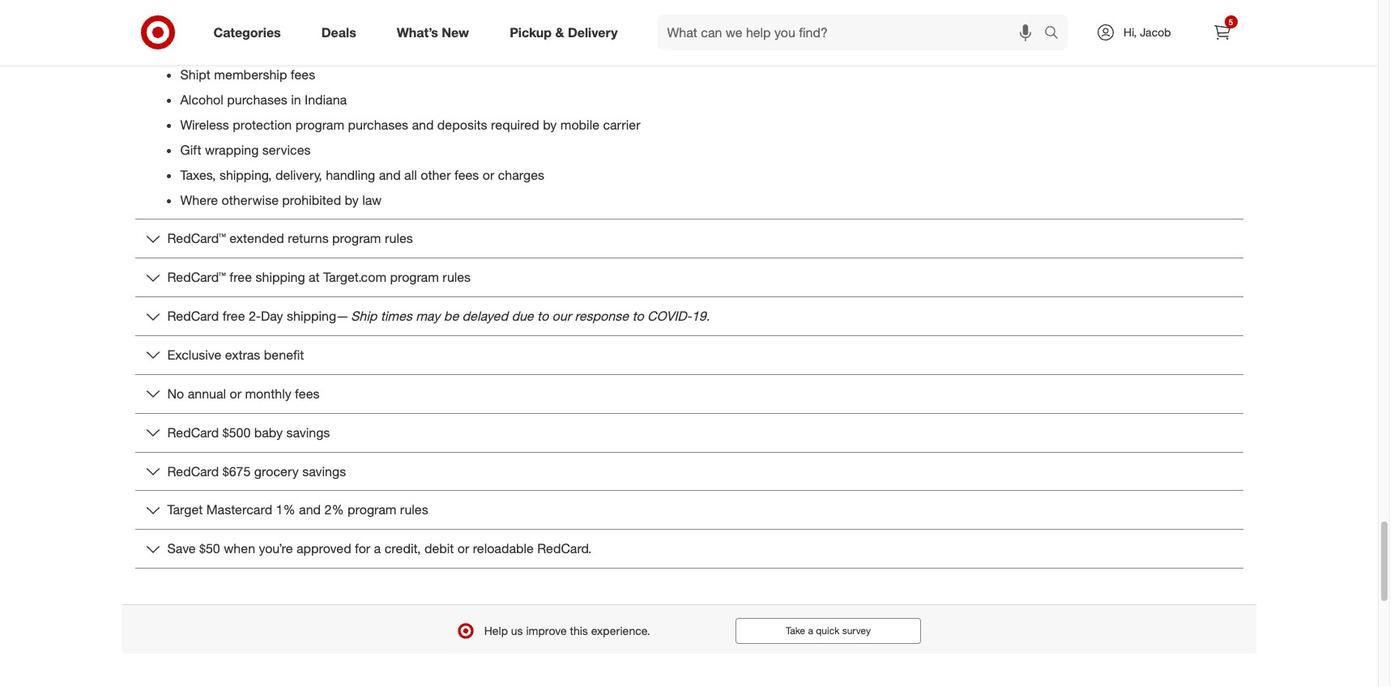 Task type: vqa. For each thing, say whether or not it's contained in the screenshot.
Clear all "button"
no



Task type: describe. For each thing, give the bounding box(es) containing it.
wrapping
[[205, 142, 259, 158]]

taxes, shipping, delivery, handling and all other fees or charges
[[180, 167, 545, 183]]

free for redcard™
[[230, 269, 252, 286]]

where otherwise prohibited by law
[[180, 192, 382, 208]]

debit
[[425, 541, 454, 557]]

2-
[[249, 308, 261, 324]]

$50
[[199, 541, 220, 557]]

save
[[167, 541, 196, 557]]

&
[[556, 24, 565, 40]]

redcard™ extended returns program rules
[[167, 231, 413, 247]]

gift
[[180, 142, 201, 158]]

otherwise
[[222, 192, 279, 208]]

take a quick survey
[[786, 625, 871, 637]]

and left deposits
[[412, 117, 434, 133]]

save $50 when you're approved for a credit, debit or reloadable redcard.
[[167, 541, 592, 557]]

required
[[491, 117, 540, 133]]

—
[[336, 308, 347, 324]]

day
[[261, 308, 283, 324]]

fees inside no annual or monthly fees dropdown button
[[295, 386, 320, 402]]

redcard™ extended returns program rules button
[[135, 220, 1244, 258]]

you're
[[259, 541, 293, 557]]

1 vertical spatial shipping
[[287, 308, 336, 324]]

services
[[262, 142, 311, 158]]

us
[[511, 624, 523, 638]]

redcard.
[[538, 541, 592, 557]]

redcard™ free shipping at target.com program rules
[[167, 269, 471, 286]]

mastercard inside dropdown button
[[206, 502, 272, 518]]

help us improve this experience.
[[485, 624, 651, 638]]

2%
[[325, 502, 344, 518]]

free for redcard
[[223, 308, 245, 324]]

shipt membership fees
[[180, 67, 315, 83]]

other
[[421, 167, 451, 183]]

reloads,
[[526, 42, 572, 58]]

1 horizontal spatial by
[[543, 117, 557, 133]]

no annual or monthly fees
[[167, 386, 320, 402]]

on
[[859, 42, 874, 58]]

wireless protection program purchases and deposits required by mobile carrier
[[180, 117, 641, 133]]

3 cash from the left
[[769, 42, 797, 58]]

what's
[[397, 24, 438, 40]]

alcohol
[[180, 92, 224, 108]]

all
[[405, 167, 417, 183]]

taxes,
[[180, 167, 216, 183]]

our
[[553, 308, 571, 324]]

delivery
[[568, 24, 618, 40]]

pickup
[[510, 24, 552, 40]]

redcard $675 grocery savings
[[167, 463, 346, 479]]

hi,
[[1124, 25, 1138, 39]]

alcohol purchases in indiana
[[180, 92, 347, 108]]

1%
[[276, 502, 296, 518]]

1 horizontal spatial mastercard
[[939, 42, 1005, 58]]

2 cash from the left
[[680, 42, 708, 58]]

redcard™ free shipping at target.com program rules button
[[135, 259, 1244, 297]]

when
[[224, 541, 255, 557]]

0 horizontal spatial by
[[345, 192, 359, 208]]

carrier
[[603, 117, 641, 133]]

target credit account payments, redcard reloadable cash reloads, target debit card cash back and cash advances on the target mastercard
[[180, 42, 1005, 58]]

redcard free 2-day shipping — ship times may be delayed due to our response to covid-19.
[[167, 308, 710, 324]]

extended
[[230, 231, 284, 247]]

ship
[[351, 308, 377, 324]]

where
[[180, 192, 218, 208]]

handling
[[326, 167, 376, 183]]

rules for target mastercard 1% and 2% program rules
[[400, 502, 429, 518]]

redcard™ for redcard™ free shipping at target.com program rules
[[167, 269, 226, 286]]

and left all
[[379, 167, 401, 183]]

the
[[878, 42, 896, 58]]

1 cash from the left
[[495, 42, 522, 58]]

indiana
[[305, 92, 347, 108]]

$500
[[223, 424, 251, 441]]

back
[[712, 42, 740, 58]]

grocery
[[254, 463, 299, 479]]

redcard $500 baby savings button
[[135, 414, 1244, 452]]

be
[[444, 308, 459, 324]]

5 link
[[1205, 15, 1241, 50]]

redcard for free
[[167, 308, 219, 324]]

reloadable
[[473, 541, 534, 557]]

program inside dropdown button
[[390, 269, 439, 286]]

savings for redcard $500 baby savings
[[287, 424, 330, 441]]

what's new
[[397, 24, 469, 40]]

survey
[[843, 625, 871, 637]]

reloadable
[[426, 42, 491, 58]]

wireless
[[180, 117, 229, 133]]

times
[[381, 308, 412, 324]]

improve
[[526, 624, 567, 638]]

2 to from the left
[[633, 308, 644, 324]]

pickup & delivery link
[[496, 15, 638, 50]]

0 vertical spatial fees
[[291, 67, 315, 83]]

rules for redcard™ free shipping at target.com program rules
[[443, 269, 471, 286]]

protection
[[233, 117, 292, 133]]

savings for redcard $675 grocery savings
[[303, 463, 346, 479]]

program down indiana
[[296, 117, 345, 133]]

card
[[649, 42, 677, 58]]



Task type: locate. For each thing, give the bounding box(es) containing it.
help
[[485, 624, 508, 638]]

for
[[355, 541, 371, 557]]

target.com
[[323, 269, 387, 286]]

1 vertical spatial mastercard
[[206, 502, 272, 518]]

target up save
[[167, 502, 203, 518]]

approved
[[297, 541, 352, 557]]

deals link
[[308, 15, 377, 50]]

account
[[256, 42, 303, 58]]

0 vertical spatial redcard™
[[167, 231, 226, 247]]

0 vertical spatial purchases
[[234, 17, 294, 33]]

by left mobile
[[543, 117, 557, 133]]

a right take
[[809, 625, 814, 637]]

redcard™ inside "redcard™ free shipping at target.com program rules" dropdown button
[[167, 269, 226, 286]]

0 horizontal spatial or
[[230, 386, 242, 402]]

cash down pickup
[[495, 42, 522, 58]]

redcard left $675
[[167, 463, 219, 479]]

fees right monthly
[[295, 386, 320, 402]]

savings right baby
[[287, 424, 330, 441]]

this
[[570, 624, 588, 638]]

redcard™ inside redcard™ extended returns program rules dropdown button
[[167, 231, 226, 247]]

purchases for previous
[[234, 17, 294, 33]]

pickup & delivery
[[510, 24, 618, 40]]

credit
[[219, 42, 253, 58]]

shipping
[[256, 269, 305, 286], [287, 308, 336, 324]]

payments,
[[307, 42, 367, 58]]

shipping,
[[220, 167, 272, 183]]

free up 2- at top left
[[230, 269, 252, 286]]

1 vertical spatial by
[[345, 192, 359, 208]]

may
[[416, 308, 440, 324]]

charges
[[498, 167, 545, 183]]

2 horizontal spatial cash
[[769, 42, 797, 58]]

rules inside dropdown button
[[443, 269, 471, 286]]

program right 2%
[[348, 502, 397, 518]]

target right the
[[900, 42, 935, 58]]

redcard for $675
[[167, 463, 219, 479]]

mastercard
[[939, 42, 1005, 58], [206, 502, 272, 518]]

target up shipt
[[180, 42, 216, 58]]

1 vertical spatial rules
[[443, 269, 471, 286]]

1 vertical spatial free
[[223, 308, 245, 324]]

target mastercard 1% and 2% program rules
[[167, 502, 429, 518]]

shipt
[[180, 67, 211, 83]]

0 vertical spatial by
[[543, 117, 557, 133]]

1 to from the left
[[537, 308, 549, 324]]

1 vertical spatial a
[[809, 625, 814, 637]]

$675
[[223, 463, 251, 479]]

shipping inside dropdown button
[[256, 269, 305, 286]]

law
[[362, 192, 382, 208]]

credit,
[[385, 541, 421, 557]]

1 vertical spatial or
[[230, 386, 242, 402]]

fees up in
[[291, 67, 315, 83]]

redcard™ up exclusive
[[167, 269, 226, 286]]

redcard
[[370, 42, 422, 58], [167, 308, 219, 324], [167, 424, 219, 441], [167, 463, 219, 479]]

experience.
[[591, 624, 651, 638]]

1 vertical spatial fees
[[455, 167, 479, 183]]

1 vertical spatial purchases
[[227, 92, 288, 108]]

a right for
[[374, 541, 381, 557]]

to
[[537, 308, 549, 324], [633, 308, 644, 324]]

2 redcard™ from the top
[[167, 269, 226, 286]]

rules
[[385, 231, 413, 247], [443, 269, 471, 286], [400, 502, 429, 518]]

or left charges
[[483, 167, 495, 183]]

0 vertical spatial or
[[483, 167, 495, 183]]

categories
[[214, 24, 281, 40]]

rules up target.com
[[385, 231, 413, 247]]

program up may
[[390, 269, 439, 286]]

redcard up exclusive
[[167, 308, 219, 324]]

redcard $675 grocery savings button
[[135, 453, 1244, 491]]

0 vertical spatial free
[[230, 269, 252, 286]]

1 horizontal spatial or
[[458, 541, 470, 557]]

exclusive extras benefit button
[[135, 336, 1244, 374]]

at
[[309, 269, 320, 286]]

delivery,
[[276, 167, 322, 183]]

monthly
[[245, 386, 292, 402]]

savings
[[287, 424, 330, 441], [303, 463, 346, 479]]

baby
[[254, 424, 283, 441]]

free
[[230, 269, 252, 286], [223, 308, 245, 324]]

extras
[[225, 347, 260, 363]]

and inside dropdown button
[[299, 502, 321, 518]]

shipping down at
[[287, 308, 336, 324]]

5
[[1229, 17, 1234, 27]]

a inside dropdown button
[[374, 541, 381, 557]]

and right back
[[744, 42, 765, 58]]

What can we help you find? suggestions appear below search field
[[658, 15, 1049, 50]]

jacob
[[1141, 25, 1172, 39]]

0 vertical spatial rules
[[385, 231, 413, 247]]

0 vertical spatial savings
[[287, 424, 330, 441]]

cash right card
[[680, 42, 708, 58]]

deals
[[322, 24, 356, 40]]

2 vertical spatial rules
[[400, 502, 429, 518]]

search
[[1038, 26, 1077, 42]]

1 horizontal spatial cash
[[680, 42, 708, 58]]

0 horizontal spatial to
[[537, 308, 549, 324]]

2 horizontal spatial or
[[483, 167, 495, 183]]

quick
[[816, 625, 840, 637]]

gift wrapping services
[[180, 142, 311, 158]]

cash left advances
[[769, 42, 797, 58]]

target mastercard 1% and 2% program rules button
[[135, 492, 1244, 529]]

target inside dropdown button
[[167, 502, 203, 518]]

0 vertical spatial mastercard
[[939, 42, 1005, 58]]

by left the 'law'
[[345, 192, 359, 208]]

2 vertical spatial or
[[458, 541, 470, 557]]

purchases up the protection
[[227, 92, 288, 108]]

prohibited
[[282, 192, 341, 208]]

0 horizontal spatial cash
[[495, 42, 522, 58]]

0 vertical spatial a
[[374, 541, 381, 557]]

rules up credit,
[[400, 502, 429, 518]]

no annual or monthly fees button
[[135, 375, 1244, 413]]

to left our
[[537, 308, 549, 324]]

annual
[[188, 386, 226, 402]]

or right annual
[[230, 386, 242, 402]]

target down the "delivery"
[[575, 42, 611, 58]]

1 horizontal spatial to
[[633, 308, 644, 324]]

mobile
[[561, 117, 600, 133]]

2 vertical spatial purchases
[[348, 117, 409, 133]]

redcard for $500
[[167, 424, 219, 441]]

cash
[[495, 42, 522, 58], [680, 42, 708, 58], [769, 42, 797, 58]]

a inside button
[[809, 625, 814, 637]]

redcard™ for redcard™ extended returns program rules
[[167, 231, 226, 247]]

previous
[[180, 17, 230, 33]]

redcard™
[[167, 231, 226, 247], [167, 269, 226, 286]]

search button
[[1038, 15, 1077, 53]]

fees
[[291, 67, 315, 83], [455, 167, 479, 183], [295, 386, 320, 402]]

and
[[744, 42, 765, 58], [412, 117, 434, 133], [379, 167, 401, 183], [299, 502, 321, 518]]

free inside dropdown button
[[230, 269, 252, 286]]

redcard™ down where
[[167, 231, 226, 247]]

take a quick survey button
[[736, 619, 922, 644]]

2 vertical spatial fees
[[295, 386, 320, 402]]

redcard down what's
[[370, 42, 422, 58]]

benefit
[[264, 347, 304, 363]]

free left 2- at top left
[[223, 308, 245, 324]]

shipping left at
[[256, 269, 305, 286]]

purchases for alcohol
[[227, 92, 288, 108]]

program up target.com
[[332, 231, 381, 247]]

0 horizontal spatial mastercard
[[206, 502, 272, 518]]

0 vertical spatial shipping
[[256, 269, 305, 286]]

debit
[[614, 42, 645, 58]]

1 horizontal spatial a
[[809, 625, 814, 637]]

membership
[[214, 67, 287, 83]]

savings up 2%
[[303, 463, 346, 479]]

rules up be
[[443, 269, 471, 286]]

deposits
[[438, 117, 488, 133]]

hi, jacob
[[1124, 25, 1172, 39]]

fees right other
[[455, 167, 479, 183]]

0 horizontal spatial a
[[374, 541, 381, 557]]

1 vertical spatial savings
[[303, 463, 346, 479]]

1 redcard™ from the top
[[167, 231, 226, 247]]

by
[[543, 117, 557, 133], [345, 192, 359, 208]]

or right debit
[[458, 541, 470, 557]]

redcard $500 baby savings
[[167, 424, 330, 441]]

purchases up account
[[234, 17, 294, 33]]

to left covid-
[[633, 308, 644, 324]]

advances
[[800, 42, 856, 58]]

1 vertical spatial redcard™
[[167, 269, 226, 286]]

19.
[[692, 308, 710, 324]]

and right 1%
[[299, 502, 321, 518]]

take
[[786, 625, 806, 637]]

purchases up "taxes, shipping, delivery, handling and all other fees or charges"
[[348, 117, 409, 133]]

redcard down annual
[[167, 424, 219, 441]]



